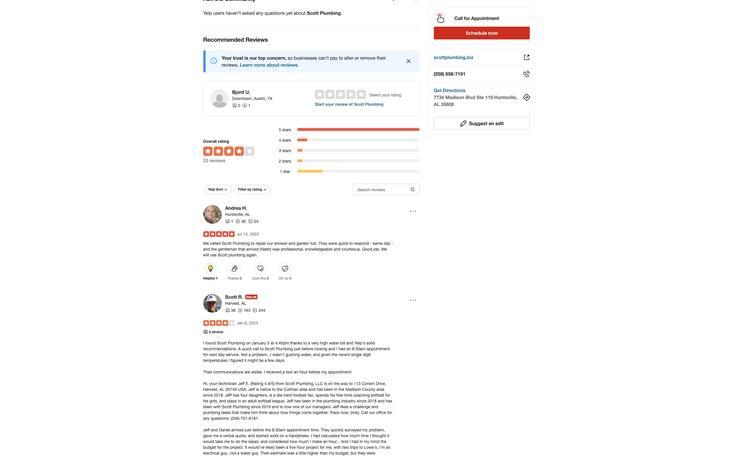Task type: vqa. For each thing, say whether or not it's contained in the screenshot.
The Madison within the Get Directions 7734 Madison Blvd Ste 119 Huntsville, AL 35806
yes



Task type: locate. For each thing, give the bounding box(es) containing it.
0 horizontal spatial any
[[203, 417, 210, 421]]

make up 701-
[[240, 411, 250, 415]]

reviews
[[210, 158, 225, 163], [371, 188, 385, 192]]

0 right 16 friends v2 image
[[238, 103, 240, 108]]

1 horizontal spatial 16 chevron down v2 image
[[263, 188, 267, 192]]

None radio
[[315, 90, 324, 99], [325, 90, 335, 99], [336, 90, 345, 99], [346, 90, 355, 99], [357, 90, 366, 99], [315, 90, 324, 99], [325, 90, 335, 99], [336, 90, 345, 99], [346, 90, 355, 99], [357, 90, 366, 99]]

it inside i found scott plumbing on january 5 at 4:45pm thanks to a very high water bill and yelp's solid recommendations.  a quick call to scott plumbing just before closing and i had an 8:30am appointment for next day service.  not a problem...i wasn't gushing water, and given the recent single digit temperatures i figured it might be a few days.
[[244, 359, 246, 363]]

been inside jeff and daniel arrived just before the 8:30am appointment time.  they quickly surveyed my problem, gave me a verbal quote, and started work on a handshake.  i had calculated how much time i thought it would take me to do the repair, and considered how much i make an hour... and i had in my mind the budget for the project.  it would've likely been a five hour project for me, with two trips to lowe's.  i'm an electrical guy...not a water guy.  their estimate was a little higher than my budget, but they
[[276, 446, 285, 450]]

suggest an edit button
[[434, 117, 530, 130]]

2 horizontal spatial since
[[357, 399, 366, 404]]

five
[[289, 446, 296, 450]]

4 star rating image
[[203, 147, 254, 156], [203, 320, 234, 326]]

0 vertical spatial 2
[[279, 159, 281, 164]]

1 horizontal spatial how
[[290, 440, 297, 444]]

4 stars
[[279, 138, 291, 143]]

menu image
[[410, 208, 417, 215], [410, 297, 417, 304]]

it
[[245, 446, 247, 450]]

higher
[[307, 451, 319, 456]]

2 horizontal spatial how
[[341, 434, 349, 439]]

1 vertical spatial arrived
[[231, 428, 244, 433]]

appointment up handshake.
[[287, 428, 310, 433]]

has up one
[[294, 399, 301, 404]]

filter reviews by 1 star rating element
[[273, 169, 420, 175]]

on right llc
[[328, 382, 333, 386]]

1 vertical spatial harvest,
[[203, 388, 218, 392]]

0 vertical spatial reviews
[[210, 158, 225, 163]]

0 horizontal spatial his
[[203, 399, 208, 404]]

2 vertical spatial rating
[[252, 187, 262, 192]]

time inside hi, your technician jeff e. (rating 4.9/5) from scott plumbing, llc is on the way to 113 corwin drive, harvest, al 35749 usa. jeff is native to the cullman area and has been in the madison county area since 2018. jeff has four daughters, is a die-hard football fan, spends his free time coaching softball for his girls, and plays in an adult softball league. jeff has been in the plumbing industry since 2018 and has been with scott plumbing since 2019 and is now one of our managers. jeff likes a challenge and plumbing tasks that make him think about how things come together. track now: (link). call our office for any questions: (256) 701-6181
[[344, 393, 352, 398]]

ste
[[477, 95, 484, 100]]

16 chevron down v2 image right filter by rating
[[263, 188, 267, 192]]

0 vertical spatial plumbing
[[228, 253, 245, 257]]

before up started
[[252, 428, 264, 433]]

33
[[203, 158, 208, 163]]

1 vertical spatial now
[[284, 405, 292, 410]]

(0 reactions) element right no
[[289, 276, 291, 281]]

33 reviews
[[203, 158, 225, 163]]

16 camera v2 image
[[203, 330, 208, 334]]

before inside jeff and daniel arrived just before the 8:30am appointment time.  they quickly surveyed my problem, gave me a verbal quote, and started work on a handshake.  i had calculated how much time i thought it would take me to do the repair, and considered how much i make an hour... and i had in my mind the budget for the project.  it would've likely been a five hour project for me, with two trips to lowe's.  i'm an electrical guy...not a water guy.  their estimate was a little higher than my budget, but they
[[252, 428, 264, 433]]

arrived
[[246, 247, 259, 252], [231, 428, 244, 433]]

reviews for search reviews
[[371, 188, 385, 192]]

stellar.
[[251, 370, 263, 375]]

rating for select your rating
[[391, 93, 401, 97]]

call down challenge
[[361, 411, 368, 415]]

1 vertical spatial 2023
[[249, 321, 258, 326]]

0 horizontal spatial how
[[280, 411, 288, 415]]

verbal
[[223, 434, 234, 439]]

1 vertical spatial photos element
[[253, 308, 265, 313]]

16 review v2 image for andrea h.
[[236, 219, 240, 224]]

0 horizontal spatial since
[[203, 393, 213, 398]]

to inside so businesses can't pay to alter or remove their reviews.
[[339, 55, 343, 61]]

193
[[244, 308, 250, 313]]

1 vertical spatial 16 review v2 image
[[238, 308, 242, 313]]

knowledgeable
[[305, 247, 333, 252]]

photos element for scott r.
[[253, 308, 265, 313]]

time inside jeff and daniel arrived just before the 8:30am appointment time.  they quickly surveyed my problem, gave me a verbal quote, and started work on a handshake.  i had calculated how much time i thought it would take me to do the repair, and considered how much i make an hour... and i had in my mind the budget for the project.  it would've likely been a five hour project for me, with two trips to lowe's.  i'm an electrical guy...not a water guy.  their estimate was a little higher than my budget, but they
[[361, 434, 369, 439]]

16 friends v2 image
[[232, 103, 237, 108]]

quick
[[338, 241, 348, 246], [242, 347, 252, 352]]

1 horizontal spatial rating
[[252, 187, 262, 192]]

0 horizontal spatial now
[[284, 405, 292, 410]]

16 chevron down v2 image
[[224, 188, 228, 192], [263, 188, 267, 192]]

2 (0 reactions) element from the left
[[267, 276, 269, 281]]

16 photos v2 image
[[248, 219, 253, 224], [253, 308, 257, 313]]

about
[[294, 10, 306, 16], [267, 62, 279, 68], [269, 411, 279, 415]]

and up fan,
[[309, 388, 315, 392]]

closing
[[314, 347, 327, 352]]

stars right 4
[[282, 138, 291, 143]]

1 vertical spatial yelp
[[208, 187, 215, 192]]

photos element
[[248, 219, 259, 224], [253, 308, 265, 313]]

menu image for andrea h.
[[410, 208, 417, 215]]

friends element down scott r. 'link'
[[225, 308, 236, 313]]

day
[[384, 241, 390, 246], [218, 353, 225, 357]]

jan 6, 2023
[[237, 321, 258, 326]]

reviews element containing 26
[[236, 219, 246, 224]]

1 horizontal spatial now
[[488, 30, 498, 36]]

gentleman
[[218, 247, 237, 252]]

1 vertical spatial 2
[[209, 330, 211, 334]]

0 horizontal spatial 2
[[209, 330, 211, 334]]

1 horizontal spatial any
[[256, 10, 263, 16]]

your for select
[[382, 93, 390, 97]]

make inside jeff and daniel arrived just before the 8:30am appointment time.  they quickly surveyed my problem, gave me a verbal quote, and started work on a handshake.  i had calculated how much time i thought it would take me to do the repair, and considered how much i make an hour... and i had in my mind the budget for the project.  it would've likely been a five hour project for me, with two trips to lowe's.  i'm an electrical guy...not a water guy.  their estimate was a little higher than my budget, but they
[[312, 440, 322, 444]]

jeff up track
[[333, 405, 339, 410]]

softball
[[371, 393, 384, 398], [258, 399, 271, 404]]

me up take
[[213, 434, 219, 439]]

1 vertical spatial had
[[313, 434, 320, 439]]

just inside i found scott plumbing on january 5 at 4:45pm thanks to a very high water bill and yelp's solid recommendations.  a quick call to scott plumbing just before closing and i had an 8:30am appointment for next day service.  not a problem...i wasn't gushing water, and given the recent single digit temperatures i figured it might be a few days.
[[294, 347, 300, 352]]

16 friends v2 image down andrea h. huntsville, al
[[225, 219, 230, 224]]

austin,
[[254, 96, 266, 101]]

scott up recommendations. on the left of the page
[[217, 341, 227, 346]]

16 photos v2 image left 244 on the bottom left
[[253, 308, 257, 313]]

1 horizontal spatial time
[[361, 434, 369, 439]]

1 - from the left
[[370, 241, 372, 246]]

is
[[245, 55, 248, 61], [324, 382, 327, 386], [256, 388, 259, 392], [269, 393, 272, 398], [280, 405, 283, 410]]

softball up 2018
[[371, 393, 384, 398]]

it right thought on the right of the page
[[387, 434, 389, 439]]

1 vertical spatial of
[[301, 405, 304, 410]]

any inside yelp users haven't asked any questions yet about scott plumbing .
[[256, 10, 263, 16]]

yelp left users
[[203, 10, 212, 16]]

2 horizontal spatial rating
[[391, 93, 401, 97]]

the inside we called scott plumbing to repair our shower and garden tub.  they were quick to respond - same day - and the gentleman that arrived (nash) was professional, knowledgeable and courteous.   good job.  we will use scott plumbing again.
[[211, 247, 217, 252]]

16 review v2 image
[[236, 219, 240, 224], [238, 308, 242, 313]]

water left "bill"
[[329, 341, 339, 346]]

4 star rating image for 33 reviews
[[203, 147, 254, 156]]

al
[[434, 102, 440, 107], [245, 212, 250, 217], [241, 301, 246, 306], [219, 388, 224, 392]]

stars for 2 stars
[[282, 159, 291, 164]]

1 vertical spatial on
[[328, 382, 333, 386]]

of right one
[[301, 405, 304, 410]]

i found scott plumbing on january 5 at 4:45pm thanks to a very high water bill and yelp's solid recommendations.  a quick call to scott plumbing just before closing and i had an 8:30am appointment for next day service.  not a problem...i wasn't gushing water, and given the recent single digit temperatures i figured it might be a few days.
[[203, 341, 390, 363]]

8:30am down the yelp's
[[352, 347, 366, 352]]

madison inside get directions 7734 madison blvd ste 119 huntsville, al 35806
[[446, 95, 464, 100]]

4.9/5)
[[264, 382, 275, 386]]

the right given
[[332, 353, 338, 357]]

2 4 star rating image from the top
[[203, 320, 234, 326]]

4 star rating image for jan 6, 2023
[[203, 320, 234, 326]]

about right the yet on the left top of the page
[[294, 10, 306, 16]]

0 vertical spatial 16 review v2 image
[[236, 219, 240, 224]]

they inside jeff and daniel arrived just before the 8:30am appointment time.  they quickly surveyed my problem, gave me a verbal quote, and started work on a handshake.  i had calculated how much time i thought it would take me to do the repair, and considered how much i make an hour... and i had in my mind the budget for the project.  it would've likely been a five hour project for me, with two trips to lowe's.  i'm an electrical guy...not a water guy.  their estimate was a little higher than my budget, but they
[[321, 428, 330, 433]]

huntsville,
[[494, 95, 517, 100], [225, 212, 244, 217]]

0 horizontal spatial (0 reactions) element
[[240, 276, 242, 281]]

1 vertical spatial that
[[232, 411, 239, 415]]

questions:
[[211, 417, 230, 421]]

1 stars from the top
[[282, 128, 291, 132]]

reviews. down your
[[222, 62, 239, 68]]

friends element
[[232, 103, 240, 108], [225, 219, 233, 224], [225, 308, 236, 313]]

their inside jeff and daniel arrived just before the 8:30am appointment time.  they quickly surveyed my problem, gave me a verbal quote, and started work on a handshake.  i had calculated how much time i thought it would take me to do the repair, and considered how much i make an hour... and i had in my mind the budget for the project.  it would've likely been a five hour project for me, with two trips to lowe's.  i'm an electrical guy...not a water guy.  their estimate was a little higher than my budget, but they
[[260, 451, 269, 456]]

(256) inside hi, your technician jeff e. (rating 4.9/5) from scott plumbing, llc is on the way to 113 corwin drive, harvest, al 35749 usa. jeff is native to the cullman area and has been in the madison county area since 2018. jeff has four daughters, is a die-hard football fan, spends his free time coaching softball for his girls, and plays in an adult softball league. jeff has been in the plumbing industry since 2018 and has been with scott plumbing since 2019 and is now one of our managers. jeff likes a challenge and plumbing tasks that make him think about how things come together. track now: (link). call our office for any questions: (256) 701-6181
[[231, 417, 240, 421]]

reviews. inside so businesses can't pay to alter or remove their reviews.
[[222, 62, 239, 68]]

24 add v2 image
[[413, 0, 420, 2]]

for
[[464, 15, 470, 21], [203, 353, 208, 357], [385, 393, 390, 398], [387, 411, 392, 415], [217, 446, 222, 450], [320, 446, 325, 450]]

0 vertical spatial that
[[238, 247, 245, 252]]

start
[[315, 102, 324, 107]]

friends element for bjord
[[232, 103, 240, 108]]

appointment inside jeff and daniel arrived just before the 8:30am appointment time.  they quickly surveyed my problem, gave me a verbal quote, and started work on a handshake.  i had calculated how much time i thought it would take me to do the repair, and considered how much i make an hour... and i had in my mind the budget for the project.  it would've likely been a five hour project for me, with two trips to lowe's.  i'm an electrical guy...not a water guy.  their estimate was a little higher than my budget, but they
[[287, 428, 310, 433]]

0 vertical spatial reviews element
[[243, 103, 251, 108]]

2 vertical spatial your
[[209, 382, 217, 386]]

with down girls,
[[213, 405, 221, 410]]

your inside hi, your technician jeff e. (rating 4.9/5) from scott plumbing, llc is on the way to 113 corwin drive, harvest, al 35749 usa. jeff is native to the cullman area and has been in the madison county area since 2018. jeff has four daughters, is a die-hard football fan, spends his free time coaching softball for his girls, and plays in an adult softball league. jeff has been in the plumbing industry since 2018 and has been with scott plumbing since 2019 and is now one of our managers. jeff likes a challenge and plumbing tasks that make him think about how things come together. track now: (link). call our office for any questions: (256) 701-6181
[[209, 382, 217, 386]]

arrived up quote,
[[231, 428, 244, 433]]

harvest, inside elite 23 harvest, al
[[225, 301, 240, 306]]

reviews element down elite 23 harvest, al
[[238, 308, 250, 313]]

rating right by
[[252, 187, 262, 192]]

1 horizontal spatial plumbing
[[228, 253, 245, 257]]

16 chevron down v2 image inside filter by rating popup button
[[263, 188, 267, 192]]

scott right review
[[354, 102, 364, 107]]

0 horizontal spatial arrived
[[231, 428, 244, 433]]

2
[[279, 159, 281, 164], [209, 330, 211, 334]]

a right be
[[265, 359, 267, 363]]

rating element
[[315, 90, 366, 99]]

0 horizontal spatial just
[[245, 428, 251, 433]]

0
[[238, 103, 240, 108], [240, 276, 242, 281], [267, 276, 269, 281], [289, 276, 291, 281]]

select
[[369, 93, 381, 97]]

was down shower
[[272, 247, 280, 252]]

3 stars
[[279, 148, 291, 153]]

1 (0 reactions) element from the left
[[240, 276, 242, 281]]

now inside button
[[488, 30, 498, 36]]

friends element containing 0
[[232, 103, 240, 108]]

3 (0 reactions) element from the left
[[289, 276, 291, 281]]

menu image for scott r.
[[410, 297, 417, 304]]

al down 7734
[[434, 102, 440, 107]]

rating inside filter by rating popup button
[[252, 187, 262, 192]]

plumbing inside we called scott plumbing to repair our shower and garden tub.  they were quick to respond - same day - and the gentleman that arrived (nash) was professional, knowledgeable and courteous.   good job.  we will use scott plumbing again.
[[228, 253, 245, 257]]

native
[[260, 388, 271, 392]]

was inside we called scott plumbing to repair our shower and garden tub.  they were quick to respond - same day - and the gentleman that arrived (nash) was professional, knowledgeable and courteous.   good job.  we will use scott plumbing again.
[[272, 247, 280, 252]]

1 horizontal spatial area
[[376, 388, 384, 392]]

8:30am inside jeff and daniel arrived just before the 8:30am appointment time.  they quickly surveyed my problem, gave me a verbal quote, and started work on a handshake.  i had calculated how much time i thought it would take me to do the repair, and considered how much i make an hour... and i had in my mind the budget for the project.  it would've likely been a five hour project for me, with two trips to lowe's.  i'm an electrical guy...not a water guy.  their estimate was a little higher than my budget, but they
[[272, 428, 286, 433]]

text
[[286, 370, 293, 375]]

a down project.
[[237, 451, 239, 456]]

0 horizontal spatial of
[[301, 405, 304, 410]]

1 horizontal spatial softball
[[371, 393, 384, 398]]

gave
[[203, 434, 212, 439]]

the up guy...not
[[223, 446, 229, 450]]

friends element for andrea
[[225, 219, 233, 224]]

0 horizontal spatial much
[[299, 440, 309, 444]]

about down concern,
[[267, 62, 279, 68]]

1 menu image from the top
[[410, 208, 417, 215]]

0 horizontal spatial plumbing
[[203, 411, 220, 415]]

day inside we called scott plumbing to repair our shower and garden tub.  they were quick to respond - same day - and the gentleman that arrived (nash) was professional, knowledgeable and courteous.   good job.  we will use scott plumbing again.
[[384, 241, 390, 246]]

2 horizontal spatial (0 reactions) element
[[289, 276, 291, 281]]

repair,
[[248, 440, 259, 444]]

tx
[[267, 96, 272, 101]]

plumbing down the free
[[323, 399, 340, 404]]

has up plays
[[233, 393, 239, 398]]

1 vertical spatial huntsville,
[[225, 212, 244, 217]]

24 external link v2 image
[[523, 54, 530, 61]]

2 vertical spatial about
[[269, 411, 279, 415]]

16 photos v2 image for scott r.
[[253, 308, 257, 313]]

elite
[[246, 295, 252, 299]]

photos
[[212, 330, 223, 334]]

0 horizontal spatial -
[[370, 241, 372, 246]]

0 vertical spatial it
[[244, 359, 246, 363]]

oh
[[279, 277, 283, 281]]

0 vertical spatial had
[[339, 347, 345, 352]]

jeff up gave
[[203, 428, 210, 433]]

bill
[[340, 341, 345, 346]]

2 down the 3
[[279, 159, 281, 164]]

they inside we called scott plumbing to repair our shower and garden tub.  they were quick to respond - same day - and the gentleman that arrived (nash) was professional, knowledgeable and courteous.   good job.  we will use scott plumbing again.
[[319, 241, 327, 246]]

job.
[[373, 247, 380, 252]]

1 horizontal spatial make
[[312, 440, 322, 444]]

1 horizontal spatial me
[[224, 440, 230, 444]]

0 vertical spatial they
[[319, 241, 327, 246]]

13,
[[243, 232, 249, 237]]

1 horizontal spatial reviews.
[[281, 62, 299, 68]]

and
[[289, 241, 295, 246], [203, 247, 210, 252], [334, 247, 341, 252], [346, 341, 353, 346], [328, 347, 335, 352], [313, 353, 320, 357], [309, 388, 315, 392], [219, 399, 226, 404], [378, 399, 385, 404], [272, 405, 279, 410], [371, 405, 378, 410], [211, 428, 218, 433], [248, 434, 255, 439], [261, 440, 267, 444]]

are
[[244, 370, 250, 375]]

filter reviews by 3 stars rating element
[[273, 148, 420, 154]]

16 friends v2 image left 38
[[225, 308, 230, 313]]

photos element containing 24
[[248, 219, 259, 224]]

4:45pm
[[275, 341, 289, 346]]

since up girls,
[[203, 393, 213, 398]]

plumbing up questions:
[[203, 411, 220, 415]]

16 chevron down v2 image inside the yelp sort popup button
[[224, 188, 228, 192]]

stars up 4 stars
[[282, 128, 291, 132]]

their
[[377, 55, 386, 61]]

1 vertical spatial day
[[218, 353, 225, 357]]

1 16 friends v2 image from the top
[[225, 219, 230, 224]]

of
[[349, 102, 353, 107], [301, 405, 304, 410]]

your trust is our top concern,
[[222, 55, 286, 61]]

were
[[328, 241, 337, 246]]

16 chevron down v2 image for filter by rating
[[263, 188, 267, 192]]

- up good
[[370, 241, 372, 246]]

1 horizontal spatial was
[[287, 451, 294, 456]]

0 vertical spatial your
[[382, 93, 390, 97]]

for down take
[[217, 446, 222, 450]]

was inside jeff and daniel arrived just before the 8:30am appointment time.  they quickly surveyed my problem, gave me a verbal quote, and started work on a handshake.  i had calculated how much time i thought it would take me to do the repair, and considered how much i make an hour... and i had in my mind the budget for the project.  it would've likely been a five hour project for me, with two trips to lowe's.  i'm an electrical guy...not a water guy.  their estimate was a little higher than my budget, but they
[[287, 451, 294, 456]]

3 stars from the top
[[282, 148, 291, 153]]

al inside elite 23 harvest, al
[[241, 301, 246, 306]]

photos element containing 244
[[253, 308, 265, 313]]

was down five
[[287, 451, 294, 456]]

your right select
[[382, 93, 390, 97]]

scottplumbing.biz link
[[434, 55, 473, 60]]

one
[[293, 405, 299, 410]]

how inside hi, your technician jeff e. (rating 4.9/5) from scott plumbing, llc is on the way to 113 corwin drive, harvest, al 35749 usa. jeff is native to the cullman area and has been in the madison county area since 2018. jeff has four daughters, is a die-hard football fan, spends his free time coaching softball for his girls, and plays in an adult softball league. jeff has been in the plumbing industry since 2018 and has been with scott plumbing since 2019 and is now one of our managers. jeff likes a challenge and plumbing tasks that make him think about how things come together. track now: (link). call our office for any questions: (256) 701-6181
[[280, 411, 288, 415]]

recommended reviews element
[[185, 26, 438, 456]]

  text field
[[353, 184, 420, 195]]

i right and
[[349, 440, 350, 444]]

stars for 4 stars
[[282, 138, 291, 143]]

my down me,
[[329, 451, 334, 456]]

same
[[373, 241, 383, 246]]

1 vertical spatial friends element
[[225, 219, 233, 224]]

16 photos v2 image left '24'
[[248, 219, 253, 224]]

1 vertical spatial call
[[361, 411, 368, 415]]

i up "project"
[[310, 440, 311, 444]]

1 horizontal spatial your
[[325, 102, 334, 107]]

our left top
[[250, 55, 257, 61]]

reviews element for u.
[[243, 103, 251, 108]]

huntsville, down andrea
[[225, 212, 244, 217]]

0 vertical spatial madison
[[446, 95, 464, 100]]

friends element left 16 review v2 image
[[232, 103, 240, 108]]

5 left at
[[267, 341, 269, 346]]

0 vertical spatial arrived
[[246, 247, 259, 252]]

r.
[[238, 294, 243, 300]]

0 vertical spatial (256)
[[434, 71, 444, 77]]

plumbing inside hi, your technician jeff e. (rating 4.9/5) from scott plumbing, llc is on the way to 113 corwin drive, harvest, al 35749 usa. jeff is native to the cullman area and has been in the madison county area since 2018. jeff has four daughters, is a die-hard football fan, spends his free time coaching softball for his girls, and plays in an adult softball league. jeff has been in the plumbing industry since 2018 and has been with scott plumbing since 2019 and is now one of our managers. jeff likes a challenge and plumbing tasks that make him think about how things come together. track now: (link). call our office for any questions: (256) 701-6181
[[233, 405, 250, 410]]

1 horizontal spatial his
[[330, 393, 335, 398]]

0 vertical spatial rating
[[391, 93, 401, 97]]

1 horizontal spatial had
[[339, 347, 345, 352]]

16 friends v2 image for andrea h.
[[225, 219, 230, 224]]

handshake.
[[289, 434, 310, 439]]

1 vertical spatial 16 photos v2 image
[[253, 308, 257, 313]]

that right tasks
[[232, 411, 239, 415]]

1 horizontal spatial since
[[251, 405, 261, 410]]

24 phone v2 image
[[523, 70, 530, 77]]

(0 reactions) element for this
[[267, 276, 269, 281]]

with
[[213, 405, 221, 410], [334, 446, 341, 450]]

filter by rating button
[[234, 185, 271, 194]]

and right "bill"
[[346, 341, 353, 346]]

scott up cullman
[[285, 382, 295, 386]]

2 vertical spatial before
[[252, 428, 264, 433]]

2 area from the left
[[376, 388, 384, 392]]

1 horizontal spatial call
[[455, 15, 463, 21]]

quick up courteous.
[[338, 241, 348, 246]]

on inside jeff and daniel arrived just before the 8:30am appointment time.  they quickly surveyed my problem, gave me a verbal quote, and started work on a handshake.  i had calculated how much time i thought it would take me to do the repair, and considered how much i make an hour... and i had in my mind the budget for the project.  it would've likely been a five hour project for me, with two trips to lowe's.  i'm an electrical guy...not a water guy.  their estimate was a little higher than my budget, but they
[[280, 434, 284, 439]]

is down league.
[[280, 405, 283, 410]]

filter reviews by 4 stars rating element
[[273, 137, 420, 143]]

madison
[[446, 95, 464, 100], [345, 388, 361, 392]]

1 vertical spatial make
[[312, 440, 322, 444]]

is up learn
[[245, 55, 248, 61]]

reviews element
[[243, 103, 251, 108], [236, 219, 246, 224], [238, 308, 250, 313]]

call for appointment
[[455, 15, 499, 21]]

rating
[[391, 93, 401, 97], [218, 139, 229, 144], [252, 187, 262, 192]]

directions
[[443, 88, 466, 93]]

2 menu image from the top
[[410, 297, 417, 304]]

scott up gentleman
[[222, 241, 232, 246]]

yelp sort
[[208, 187, 223, 192]]

  text field inside recommended reviews element
[[353, 184, 420, 195]]

1 vertical spatial time
[[361, 434, 369, 439]]

0 horizontal spatial reviews
[[210, 158, 225, 163]]

0 vertical spatial huntsville,
[[494, 95, 517, 100]]

make inside hi, your technician jeff e. (rating 4.9/5) from scott plumbing, llc is on the way to 113 corwin drive, harvest, al 35749 usa. jeff is native to the cullman area and has been in the madison county area since 2018. jeff has four daughters, is a die-hard football fan, spends his free time coaching softball for his girls, and plays in an adult softball league. jeff has been in the plumbing industry since 2018 and has been with scott plumbing since 2019 and is now one of our managers. jeff likes a challenge and plumbing tasks that make him think about how things come together. track now: (link). call our office for any questions: (256) 701-6181
[[240, 411, 250, 415]]

die-
[[277, 393, 284, 398]]

2 16 friends v2 image from the top
[[225, 308, 230, 313]]

16 chevron down v2 image for yelp sort
[[224, 188, 228, 192]]

madison inside hi, your technician jeff e. (rating 4.9/5) from scott plumbing, llc is on the way to 113 corwin drive, harvest, al 35749 usa. jeff is native to the cullman area and has been in the madison county area since 2018. jeff has four daughters, is a die-hard football fan, spends his free time coaching softball for his girls, and plays in an adult softball league. jeff has been in the plumbing industry since 2018 and has been with scott plumbing since 2019 and is now one of our managers. jeff likes a challenge and plumbing tasks that make him think about how things come together. track now: (link). call our office for any questions: (256) 701-6181
[[345, 388, 361, 392]]

1 16 chevron down v2 image from the left
[[224, 188, 228, 192]]

coaching
[[353, 393, 370, 398]]

2 vertical spatial had
[[352, 440, 358, 444]]

an inside i found scott plumbing on january 5 at 4:45pm thanks to a very high water bill and yelp's solid recommendations.  a quick call to scott plumbing just before closing and i had an 8:30am appointment for next day service.  not a problem...i wasn't gushing water, and given the recent single digit temperatures i figured it might be a few days.
[[346, 347, 351, 352]]

4 stars from the top
[[282, 159, 291, 164]]

scott inside ask the community element
[[307, 10, 319, 16]]

reviews element for h.
[[236, 219, 246, 224]]

2 photos link
[[209, 330, 223, 334]]

reviews for 33 reviews
[[210, 158, 225, 163]]

16 friends v2 image
[[225, 219, 230, 224], [225, 308, 230, 313]]

is inside the info alert
[[245, 55, 248, 61]]

2 horizontal spatial your
[[382, 93, 390, 97]]

photos element for andrea h.
[[248, 219, 259, 224]]

0 vertical spatial 4 star rating image
[[203, 147, 254, 156]]

and
[[341, 440, 348, 444]]

0 vertical spatial with
[[213, 405, 221, 410]]

your right hi,
[[209, 382, 217, 386]]

0 horizontal spatial appointment
[[287, 428, 310, 433]]

that inside we called scott plumbing to repair our shower and garden tub.  they were quick to respond - same day - and the gentleman that arrived (nash) was professional, knowledgeable and courteous.   good job.  we will use scott plumbing again.
[[238, 247, 245, 252]]

of inside hi, your technician jeff e. (rating 4.9/5) from scott plumbing, llc is on the way to 113 corwin drive, harvest, al 35749 usa. jeff is native to the cullman area and has been in the madison county area since 2018. jeff has four daughters, is a die-hard football fan, spends his free time coaching softball for his girls, and plays in an adult softball league. jeff has been in the plumbing industry since 2018 and has been with scott plumbing since 2019 and is now one of our managers. jeff likes a challenge and plumbing tasks that make him think about how things come together. track now: (link). call our office for any questions: (256) 701-6181
[[301, 405, 304, 410]]

much down handshake.
[[299, 440, 309, 444]]

recommended
[[203, 36, 244, 43]]

0 horizontal spatial we
[[203, 241, 209, 246]]

1 4 star rating image from the top
[[203, 147, 254, 156]]

- right the 'same'
[[391, 241, 393, 246]]

yelp left sort
[[208, 187, 215, 192]]

managers.
[[312, 405, 331, 410]]

about inside yelp users haven't asked any questions yet about scott plumbing .
[[294, 10, 306, 16]]

quote,
[[235, 434, 247, 439]]

the up managers.
[[316, 399, 322, 404]]

how up and
[[341, 434, 349, 439]]

1 horizontal spatial huntsville,
[[494, 95, 517, 100]]

an
[[489, 121, 494, 126], [346, 347, 351, 352], [294, 370, 298, 375], [242, 399, 247, 404], [323, 440, 328, 444], [386, 446, 390, 450]]

softball up 2019
[[258, 399, 271, 404]]

0 horizontal spatial was
[[272, 247, 280, 252]]

our up the (nash)
[[267, 241, 273, 246]]

quick inside i found scott plumbing on january 5 at 4:45pm thanks to a very high water bill and yelp's solid recommendations.  a quick call to scott plumbing just before closing and i had an 8:30am appointment for next day service.  not a problem...i wasn't gushing water, and given the recent single digit temperatures i figured it might be a few days.
[[242, 347, 252, 352]]

an down 'four'
[[242, 399, 247, 404]]

on inside hi, your technician jeff e. (rating 4.9/5) from scott plumbing, llc is on the way to 113 corwin drive, harvest, al 35749 usa. jeff is native to the cullman area and has been in the madison county area since 2018. jeff has four daughters, is a die-hard football fan, spends his free time coaching softball for his girls, and plays in an adult softball league. jeff has been in the plumbing industry since 2018 and has been with scott plumbing since 2019 and is now one of our managers. jeff likes a challenge and plumbing tasks that make him think about how things come together. track now: (link). call our office for any questions: (256) 701-6181
[[328, 382, 333, 386]]

haven't
[[226, 10, 241, 16]]

1 vertical spatial hour
[[297, 446, 305, 450]]

harvest,
[[225, 301, 240, 306], [203, 388, 218, 392]]

1 horizontal spatial madison
[[446, 95, 464, 100]]

0 vertical spatial water
[[329, 341, 339, 346]]

track
[[330, 411, 340, 415]]

photo of andrea h. image
[[203, 205, 222, 224]]

it inside jeff and daniel arrived just before the 8:30am appointment time.  they quickly surveyed my problem, gave me a verbal quote, and started work on a handshake.  i had calculated how much time i thought it would take me to do the repair, and considered how much i make an hour... and i had in my mind the budget for the project.  it would've likely been a five hour project for me, with two trips to lowe's.  i'm an electrical guy...not a water guy.  their estimate was a little higher than my budget, but they
[[387, 434, 389, 439]]

our inside the info alert
[[250, 55, 257, 61]]

to right thanks at the left bottom of page
[[303, 341, 307, 346]]

0 horizontal spatial rating
[[218, 139, 229, 144]]

1 horizontal spatial water
[[329, 341, 339, 346]]

0 vertical spatial was
[[272, 247, 280, 252]]

yelp inside popup button
[[208, 187, 215, 192]]

just inside jeff and daniel arrived just before the 8:30am appointment time.  they quickly surveyed my problem, gave me a verbal quote, and started work on a handshake.  i had calculated how much time i thought it would take me to do the repair, and considered how much i make an hour... and i had in my mind the budget for the project.  it would've likely been a five hour project for me, with two trips to lowe's.  i'm an electrical guy...not a water guy.  their estimate was a little higher than my budget, but they
[[245, 428, 251, 433]]

rating for filter by rating
[[252, 187, 262, 192]]

the up use
[[211, 247, 217, 252]]

reviews element containing 1
[[243, 103, 251, 108]]

yelp inside yelp users haven't asked any questions yet about scott plumbing .
[[203, 10, 212, 16]]

friends element containing 1
[[225, 219, 233, 224]]

now left one
[[284, 405, 292, 410]]

(0 reactions) element
[[240, 276, 242, 281], [267, 276, 269, 281], [289, 276, 291, 281]]

considered
[[269, 440, 289, 444]]

2 16 chevron down v2 image from the left
[[263, 188, 267, 192]]

2 stars from the top
[[282, 138, 291, 143]]

1 vertical spatial reviews
[[371, 188, 385, 192]]

time up lowe's.
[[361, 434, 369, 439]]

to up courteous.
[[349, 241, 353, 246]]

my
[[321, 370, 327, 375], [362, 428, 368, 433], [364, 440, 369, 444], [329, 451, 334, 456]]

likely
[[266, 446, 275, 450]]

stars for 5 stars
[[282, 128, 291, 132]]

stars
[[282, 128, 291, 132], [282, 138, 291, 143], [282, 148, 291, 153], [282, 159, 291, 164]]

together.
[[313, 411, 329, 415]]

1 star
[[280, 169, 290, 174]]

again.
[[247, 253, 258, 257]]

with down hour...
[[334, 446, 341, 450]]

1 vertical spatial menu image
[[410, 297, 417, 304]]

stars right the 3
[[282, 148, 291, 153]]

1 horizontal spatial it
[[387, 434, 389, 439]]



Task type: describe. For each thing, give the bounding box(es) containing it.
communications
[[213, 370, 243, 375]]

and up professional,
[[289, 241, 295, 246]]

and down closing
[[313, 353, 320, 357]]

lowe's.
[[364, 446, 378, 450]]

huntsville, inside andrea h. huntsville, al
[[225, 212, 244, 217]]

i right closing
[[336, 347, 337, 352]]

llc
[[316, 382, 323, 386]]

the up i'm
[[381, 440, 386, 444]]

i down time.
[[311, 434, 312, 439]]

0 vertical spatial softball
[[371, 393, 384, 398]]

our up come
[[305, 405, 311, 410]]

and up the repair,
[[248, 434, 255, 439]]

al inside hi, your technician jeff e. (rating 4.9/5) from scott plumbing, llc is on the way to 113 corwin drive, harvest, al 35749 usa. jeff is native to the cullman area and has been in the madison county area since 2018. jeff has four daughters, is a die-hard football fan, spends his free time coaching softball for his girls, and plays in an adult softball league. jeff has been in the plumbing industry since 2018 and has been with scott plumbing since 2019 and is now one of our managers. jeff likes a challenge and plumbing tasks that make him think about how things come together. track now: (link). call our office for any questions: (256) 701-6181
[[219, 388, 224, 392]]

a left "very"
[[308, 341, 310, 346]]

estimate
[[270, 451, 286, 456]]

yelp for yelp users haven't asked any questions yet about scott plumbing .
[[203, 10, 212, 16]]

for up than
[[320, 446, 325, 450]]

5 inside i found scott plumbing on january 5 at 4:45pm thanks to a very high water bill and yelp's solid recommendations.  a quick call to scott plumbing just before closing and i had an 8:30am appointment for next day service.  not a problem...i wasn't gushing water, and given the recent single digit temperatures i figured it might be a few days.
[[267, 341, 269, 346]]

2023 for scott r.
[[249, 321, 258, 326]]

we called scott plumbing to repair our shower and garden tub.  they were quick to respond - same day - and the gentleman that arrived (nash) was professional, knowledgeable and courteous.   good job.  we will use scott plumbing again.
[[203, 241, 393, 257]]

a down "industry" at bottom
[[350, 405, 352, 410]]

0 vertical spatial since
[[203, 393, 213, 398]]

a left die-
[[273, 393, 276, 398]]

not
[[241, 353, 248, 357]]

1 vertical spatial his
[[203, 399, 208, 404]]

photo of scott r. image
[[203, 294, 222, 313]]

plumbing inside ask the community element
[[320, 10, 341, 16]]

days.
[[275, 359, 285, 363]]

an up me,
[[323, 440, 328, 444]]

suggest an edit
[[469, 121, 504, 126]]

hour inside jeff and daniel arrived just before the 8:30am appointment time.  they quickly surveyed my problem, gave me a verbal quote, and started work on a handshake.  i had calculated how much time i thought it would take me to do the repair, and considered how much i make an hour... and i had in my mind the budget for the project.  it would've likely been a five hour project for me, with two trips to lowe's.  i'm an electrical guy...not a water guy.  their estimate was a little higher than my budget, but they
[[297, 446, 305, 450]]

my left problem,
[[362, 428, 368, 433]]

the up the free
[[339, 388, 344, 392]]

shower
[[274, 241, 287, 246]]

1 horizontal spatial (256)
[[434, 71, 444, 77]]

1 vertical spatial rating
[[218, 139, 229, 144]]

i down service.
[[228, 359, 229, 363]]

(nash)
[[260, 247, 271, 252]]

2018.
[[214, 393, 224, 398]]

1 vertical spatial much
[[299, 440, 309, 444]]

appointment inside i found scott plumbing on january 5 at 4:45pm thanks to a very high water bill and yelp's solid recommendations.  a quick call to scott plumbing just before closing and i had an 8:30am appointment for next day service.  not a problem...i wasn't gushing water, and given the recent single digit temperatures i figured it might be a few days.
[[367, 347, 390, 352]]

good
[[362, 247, 372, 252]]

search reviews
[[358, 188, 385, 192]]

i right stellar.
[[264, 370, 265, 375]]

appointment:
[[328, 370, 352, 375]]

has up office
[[386, 399, 392, 404]]

with inside jeff and daniel arrived just before the 8:30am appointment time.  they quickly surveyed my problem, gave me a verbal quote, and started work on a handshake.  i had calculated how much time i thought it would take me to do the repair, and considered how much i make an hour... and i had in my mind the budget for the project.  it would've likely been a five hour project for me, with two trips to lowe's.  i'm an electrical guy...not a water guy.  their estimate was a little higher than my budget, but they
[[334, 446, 341, 450]]

2 for 2 photos
[[209, 330, 211, 334]]

can't
[[318, 55, 329, 61]]

8:30am inside i found scott plumbing on january 5 at 4:45pm thanks to a very high water bill and yelp's solid recommendations.  a quick call to scott plumbing just before closing and i had an 8:30am appointment for next day service.  not a problem...i wasn't gushing water, and given the recent single digit temperatures i figured it might be a few days.
[[352, 347, 366, 352]]

23
[[253, 295, 256, 299]]

and down 2018.
[[219, 399, 226, 404]]

questions
[[265, 10, 285, 16]]

and down 2018
[[371, 405, 378, 410]]

and down started
[[261, 440, 267, 444]]

about inside the info alert
[[267, 62, 279, 68]]

call inside hi, your technician jeff e. (rating 4.9/5) from scott plumbing, llc is on the way to 113 corwin drive, harvest, al 35749 usa. jeff is native to the cullman area and has been in the madison county area since 2018. jeff has four daughters, is a die-hard football fan, spends his free time coaching softball for his girls, and plays in an adult softball league. jeff has been in the plumbing industry since 2018 and has been with scott plumbing since 2019 and is now one of our managers. jeff likes a challenge and plumbing tasks that make him think about how things come together. track now: (link). call our office for any questions: (256) 701-6181
[[361, 411, 368, 415]]

been down girls,
[[203, 405, 212, 410]]

helpful 1
[[203, 276, 218, 281]]

yet
[[286, 10, 292, 16]]

select your rating
[[369, 93, 401, 97]]

no
[[284, 277, 288, 281]]

in inside jeff and daniel arrived just before the 8:30am appointment time.  they quickly surveyed my problem, gave me a verbal quote, and started work on a handshake.  i had calculated how much time i thought it would take me to do the repair, and considered how much i make an hour... and i had in my mind the budget for the project.  it would've likely been a five hour project for me, with two trips to lowe's.  i'm an electrical guy...not a water guy.  their estimate was a little higher than my budget, but they
[[360, 440, 363, 444]]

in down 'four'
[[238, 399, 241, 404]]

e.
[[246, 382, 249, 386]]

had inside i found scott plumbing on january 5 at 4:45pm thanks to a very high water bill and yelp's solid recommendations.  a quick call to scott plumbing just before closing and i had an 8:30am appointment for next day service.  not a problem...i wasn't gushing water, and given the recent single digit temperatures i figured it might be a few days.
[[339, 347, 345, 352]]

him
[[251, 411, 258, 415]]

filter by rating
[[238, 187, 262, 192]]

electrical
[[203, 451, 219, 456]]

things
[[289, 411, 300, 415]]

a right not on the bottom of page
[[249, 353, 251, 357]]

0 vertical spatial much
[[350, 434, 360, 439]]

spends
[[316, 393, 329, 398]]

the down from at the left
[[277, 388, 283, 392]]

so
[[288, 55, 293, 61]]

industry
[[341, 399, 356, 404]]

1 vertical spatial before
[[309, 370, 320, 375]]

will
[[203, 253, 209, 257]]

for down drive,
[[385, 393, 390, 398]]

review
[[335, 102, 348, 107]]

friends element containing 38
[[225, 308, 236, 313]]

arrived inside jeff and daniel arrived just before the 8:30am appointment time.  they quickly surveyed my problem, gave me a verbal quote, and started work on a handshake.  i had calculated how much time i thought it would take me to do the repair, and considered how much i make an hour... and i had in my mind the budget for the project.  it would've likely been a five hour project for me, with two trips to lowe's.  i'm an electrical guy...not a water guy.  their estimate was a little higher than my budget, but they
[[231, 428, 244, 433]]

scott down gentleman
[[218, 253, 227, 257]]

to left do
[[231, 440, 235, 444]]

jeff down 35749
[[225, 393, 232, 398]]

water inside i found scott plumbing on january 5 at 4:45pm thanks to a very high water bill and yelp's solid recommendations.  a quick call to scott plumbing just before closing and i had an 8:30am appointment for next day service.  not a problem...i wasn't gushing water, and given the recent single digit temperatures i figured it might be a few days.
[[329, 341, 339, 346]]

me,
[[326, 446, 333, 450]]

0 horizontal spatial their
[[203, 370, 212, 375]]

0 horizontal spatial softball
[[258, 399, 271, 404]]

so businesses can't pay to alter or remove their reviews.
[[222, 55, 386, 68]]

that inside hi, your technician jeff e. (rating 4.9/5) from scott plumbing, llc is on the way to 113 corwin drive, harvest, al 35749 usa. jeff is native to the cullman area and has been in the madison county area since 2018. jeff has four daughters, is a die-hard football fan, spends his free time coaching softball for his girls, and plays in an adult softball league. jeff has been in the plumbing industry since 2018 and has been with scott plumbing since 2019 and is now one of our managers. jeff likes a challenge and plumbing tasks that make him think about how things come together. track now: (link). call our office for any questions: (256) 701-6181
[[232, 411, 239, 415]]

24 pencil v2 image
[[460, 120, 467, 127]]

thanks
[[227, 277, 239, 281]]

2 vertical spatial how
[[290, 440, 297, 444]]

0 vertical spatial me
[[213, 434, 219, 439]]

adult
[[248, 399, 257, 404]]

photo of bjord u. image
[[210, 89, 229, 108]]

to left repair
[[251, 241, 255, 246]]

in up the free
[[334, 388, 337, 392]]

2 vertical spatial since
[[251, 405, 261, 410]]

24 directions v2 image
[[523, 94, 530, 101]]

an inside hi, your technician jeff e. (rating 4.9/5) from scott plumbing, llc is on the way to 113 corwin drive, harvest, al 35749 usa. jeff is native to the cullman area and has been in the madison county area since 2018. jeff has four daughters, is a die-hard football fan, spends his free time coaching softball for his girls, and plays in an adult softball league. jeff has been in the plumbing industry since 2018 and has been with scott plumbing since 2019 and is now one of our managers. jeff likes a challenge and plumbing tasks that make him think about how things come together. track now: (link). call our office for any questions: (256) 701-6181
[[242, 399, 247, 404]]

schedule now button
[[434, 27, 530, 39]]

al inside get directions 7734 madison blvd ste 119 huntsville, al 35806
[[434, 102, 440, 107]]

1 right helpful
[[216, 276, 218, 281]]

1 horizontal spatial 5
[[279, 128, 281, 132]]

elite 23 link
[[245, 295, 258, 300]]

119
[[485, 95, 493, 100]]

two
[[342, 446, 349, 450]]

(0 reactions) element for 0
[[240, 276, 242, 281]]

jeff up usa.
[[238, 382, 245, 386]]

scott down at
[[265, 347, 275, 352]]

an inside button
[[489, 121, 494, 126]]

to down 4.9/5)
[[272, 388, 276, 392]]

16 photos v2 image for andrea h.
[[248, 219, 253, 224]]

scott left r.
[[225, 294, 237, 300]]

thanks 0
[[227, 276, 242, 281]]

trust
[[233, 55, 243, 61]]

u.
[[245, 89, 250, 95]]

yelp for yelp sort
[[208, 187, 215, 192]]

trips
[[350, 446, 358, 450]]

guy...not
[[221, 451, 236, 456]]

scott r.
[[225, 294, 243, 300]]

been down fan,
[[302, 399, 311, 404]]

repair
[[256, 241, 266, 246]]

an right text
[[294, 370, 298, 375]]

16 review v2 image for scott r.
[[238, 308, 242, 313]]

is down (rating
[[256, 388, 259, 392]]

a left little
[[295, 451, 298, 456]]

filter reviews by 5 stars rating element
[[273, 127, 420, 133]]

bjord u. downtown, austin, tx
[[232, 89, 272, 101]]

jeff down hard
[[287, 399, 293, 404]]

the up the it
[[242, 440, 247, 444]]

i up the mind
[[370, 434, 371, 439]]

2 - from the left
[[391, 241, 393, 246]]

now inside hi, your technician jeff e. (rating 4.9/5) from scott plumbing, llc is on the way to 113 corwin drive, harvest, al 35749 usa. jeff is native to the cullman area and has been in the madison county area since 2018. jeff has four daughters, is a die-hard football fan, spends his free time coaching softball for his girls, and plays in an adult softball league. jeff has been in the plumbing industry since 2018 and has been with scott plumbing since 2019 and is now one of our managers. jeff likes a challenge and plumbing tasks that make him think about how things come together. track now: (link). call our office for any questions: (256) 701-6181
[[284, 405, 292, 410]]

5 star rating image
[[203, 231, 234, 237]]

7734
[[434, 95, 444, 100]]

plumbing,
[[296, 382, 314, 386]]

learn
[[240, 62, 253, 68]]

usa.
[[238, 388, 247, 392]]

jeff down e.
[[248, 388, 255, 392]]

has down llc
[[317, 388, 323, 392]]

asked
[[242, 10, 255, 16]]

harvest, inside hi, your technician jeff e. (rating 4.9/5) from scott plumbing, llc is on the way to 113 corwin drive, harvest, al 35749 usa. jeff is native to the cullman area and has been in the madison county area since 2018. jeff has four daughters, is a die-hard football fan, spends his free time coaching softball for his girls, and plays in an adult softball league. jeff has been in the plumbing industry since 2018 and has been with scott plumbing since 2019 and is now one of our managers. jeff likes a challenge and plumbing tasks that make him think about how things come together. track now: (link). call our office for any questions: (256) 701-6181
[[203, 388, 218, 392]]

get directions link
[[434, 88, 466, 93]]

for inside i found scott plumbing on january 5 at 4:45pm thanks to a very high water bill and yelp's solid recommendations.  a quick call to scott plumbing just before closing and i had an 8:30am appointment for next day service.  not a problem...i wasn't gushing water, and given the recent single digit temperatures i figured it might be a few days.
[[203, 353, 208, 357]]

overall rating
[[203, 139, 229, 144]]

.
[[341, 10, 342, 16]]

and down league.
[[272, 405, 279, 410]]

reviews element containing 193
[[238, 308, 250, 313]]

1 vertical spatial how
[[341, 434, 349, 439]]

solid
[[366, 341, 375, 346]]

2023 for andrea h.
[[250, 232, 259, 237]]

your for start
[[325, 102, 334, 107]]

by
[[247, 187, 251, 192]]

filter
[[238, 187, 246, 192]]

an right i'm
[[386, 446, 390, 450]]

to up problem...i
[[260, 347, 264, 352]]

0 right no
[[289, 276, 291, 281]]

before inside i found scott plumbing on january 5 at 4:45pm thanks to a very high water bill and yelp's solid recommendations.  a quick call to scott plumbing just before closing and i had an 8:30am appointment for next day service.  not a problem...i wasn't gushing water, and given the recent single digit temperatures i figured it might be a few days.
[[302, 347, 313, 352]]

filter reviews by 2 stars rating element
[[273, 158, 420, 164]]

16 friends v2 image for scott r.
[[225, 308, 230, 313]]

andrea
[[225, 205, 241, 211]]

huntsville, inside get directions 7734 madison blvd ste 119 huntsville, al 35806
[[494, 95, 517, 100]]

close image
[[405, 58, 412, 65]]

858-
[[446, 71, 455, 77]]

service.
[[226, 353, 240, 357]]

2 vertical spatial plumbing
[[203, 411, 220, 415]]

the left the "way"
[[334, 382, 340, 386]]

info alert
[[203, 50, 420, 72]]

2 for 2 stars
[[279, 159, 281, 164]]

do
[[236, 440, 240, 444]]

project.
[[230, 446, 244, 450]]

24
[[254, 219, 259, 224]]

1 area from the left
[[300, 388, 307, 392]]

jul 13, 2023
[[237, 232, 259, 237]]

1 left 26
[[231, 219, 233, 224]]

(256) 858-7191
[[434, 71, 466, 77]]

few
[[268, 359, 274, 363]]

2019
[[262, 405, 271, 410]]

garden
[[297, 241, 309, 246]]

for right office
[[387, 411, 392, 415]]

1 inside filter reviews by 1 star rating element
[[280, 169, 282, 174]]

concern,
[[267, 55, 286, 61]]

stars for 3 stars
[[282, 148, 291, 153]]

digit
[[363, 353, 371, 357]]

and right 2018
[[378, 399, 385, 404]]

about inside hi, your technician jeff e. (rating 4.9/5) from scott plumbing, llc is on the way to 113 corwin drive, harvest, al 35749 usa. jeff is native to the cullman area and has been in the madison county area since 2018. jeff has four daughters, is a die-hard football fan, spends his free time coaching softball for his girls, and plays in an adult softball league. jeff has been in the plumbing industry since 2018 and has been with scott plumbing since 2019 and is now one of our managers. jeff likes a challenge and plumbing tasks that make him think about how things come together. track now: (link). call our office for any questions: (256) 701-6181
[[269, 411, 279, 415]]

16 review v2 image
[[243, 103, 247, 108]]

is right llc
[[324, 382, 327, 386]]

(0 reactions) element for no
[[289, 276, 291, 281]]

our left office
[[369, 411, 375, 415]]

problem,
[[369, 428, 385, 433]]

ask the community element
[[194, 0, 429, 16]]

0 vertical spatial of
[[349, 102, 353, 107]]

with inside hi, your technician jeff e. (rating 4.9/5) from scott plumbing, llc is on the way to 113 corwin drive, harvest, al 35749 usa. jeff is native to the cullman area and has been in the madison county area since 2018. jeff has four daughters, is a die-hard football fan, spends his free time coaching softball for his girls, and plays in an adult softball league. jeff has been in the plumbing industry since 2018 and has been with scott plumbing since 2019 and is now one of our managers. jeff likes a challenge and plumbing tasks that make him think about how things come together. track now: (link). call our office for any questions: (256) 701-6181
[[213, 405, 221, 410]]

search image
[[410, 187, 415, 192]]

a up take
[[220, 434, 222, 439]]

quick inside we called scott plumbing to repair our shower and garden tub.  they were quick to respond - same day - and the gentleman that arrived (nash) was professional, knowledgeable and courteous.   good job.  we will use scott plumbing again.
[[338, 241, 348, 246]]

league.
[[272, 399, 285, 404]]

al inside andrea h. huntsville, al
[[245, 212, 250, 217]]

the inside i found scott plumbing on january 5 at 4:45pm thanks to a very high water bill and yelp's solid recommendations.  a quick call to scott plumbing just before closing and i had an 8:30am appointment for next day service.  not a problem...i wasn't gushing water, and given the recent single digit temperatures i figured it might be a few days.
[[332, 353, 338, 357]]

mind
[[371, 440, 380, 444]]

to up they
[[359, 446, 363, 450]]

is down native
[[269, 393, 272, 398]]

day inside i found scott plumbing on january 5 at 4:45pm thanks to a very high water bill and yelp's solid recommendations.  a quick call to scott plumbing just before closing and i had an 8:30am appointment for next day service.  not a problem...i wasn't gushing water, and given the recent single digit temperatures i figured it might be a few days.
[[218, 353, 225, 357]]

our inside we called scott plumbing to repair our shower and garden tub.  they were quick to respond - same day - and the gentleman that arrived (nash) was professional, knowledgeable and courteous.   good job.  we will use scott plumbing again.
[[267, 241, 273, 246]]

in down fan,
[[312, 399, 315, 404]]

any inside hi, your technician jeff e. (rating 4.9/5) from scott plumbing, llc is on the way to 113 corwin drive, harvest, al 35749 usa. jeff is native to the cullman area and has been in the madison county area since 2018. jeff has four daughters, is a die-hard football fan, spends his free time coaching softball for his girls, and plays in an adult softball league. jeff has been in the plumbing industry since 2018 and has been with scott plumbing since 2019 and is now one of our managers. jeff likes a challenge and plumbing tasks that make him think about how things come together. track now: (link). call our office for any questions: (256) 701-6181
[[203, 417, 210, 421]]

0 right 'thanks'
[[240, 276, 242, 281]]

the up started
[[265, 428, 271, 433]]

1 right 16 review v2 image
[[248, 103, 251, 108]]

schedule now
[[466, 30, 498, 36]]

now:
[[341, 411, 349, 415]]

and down were
[[334, 247, 341, 252]]

jeff inside jeff and daniel arrived just before the 8:30am appointment time.  they quickly surveyed my problem, gave me a verbal quote, and started work on a handshake.  i had calculated how much time i thought it would take me to do the repair, and considered how much i make an hour... and i had in my mind the budget for the project.  it would've likely been a five hour project for me, with two trips to lowe's.  i'm an electrical guy...not a water guy.  their estimate was a little higher than my budget, but they
[[203, 428, 210, 433]]

schedule
[[466, 30, 487, 36]]

0 inside friends element
[[238, 103, 240, 108]]

at
[[271, 341, 274, 346]]

and up will
[[203, 247, 210, 252]]

0 vertical spatial hour
[[299, 370, 308, 375]]

1 vertical spatial me
[[224, 440, 230, 444]]

24 info v2 image
[[210, 58, 217, 64]]

0 vertical spatial call
[[455, 15, 463, 21]]

1 vertical spatial we
[[381, 247, 387, 252]]

0 right this
[[267, 276, 269, 281]]

a up considered
[[285, 434, 288, 439]]

on inside i found scott plumbing on january 5 at 4:45pm thanks to a very high water bill and yelp's solid recommendations.  a quick call to scott plumbing just before closing and i had an 8:30am appointment for next day service.  not a problem...i wasn't gushing water, and given the recent single digit temperatures i figured it might be a few days.
[[246, 341, 251, 346]]

this
[[260, 277, 266, 281]]

for up schedule
[[464, 15, 470, 21]]

i left "found"
[[203, 341, 204, 346]]

my up llc
[[321, 370, 327, 375]]

(1 reaction) element
[[216, 276, 218, 281]]

0 vertical spatial we
[[203, 241, 209, 246]]

a left text
[[283, 370, 285, 375]]

search
[[358, 188, 370, 192]]

courteous.
[[342, 247, 361, 252]]

scott up tasks
[[222, 405, 232, 410]]

2 horizontal spatial plumbing
[[323, 399, 340, 404]]

and up gave
[[211, 428, 218, 433]]

daughters,
[[249, 393, 268, 398]]

budget,
[[335, 451, 349, 456]]

arrived inside we called scott plumbing to repair our shower and garden tub.  they were quick to respond - same day - and the gentleman that arrived (nash) was professional, knowledgeable and courteous.   good job.  we will use scott plumbing again.
[[246, 247, 259, 252]]

(no rating) image
[[315, 90, 366, 99]]

plumbing inside we called scott plumbing to repair our shower and garden tub.  they were quick to respond - same day - and the gentleman that arrived (nash) was professional, knowledgeable and courteous.   good job.  we will use scott plumbing again.
[[233, 241, 250, 246]]

water inside jeff and daniel arrived just before the 8:30am appointment time.  they quickly surveyed my problem, gave me a verbal quote, and started work on a handshake.  i had calculated how much time i thought it would take me to do the repair, and considered how much i make an hour... and i had in my mind the budget for the project.  it would've likely been a five hour project for me, with two trips to lowe's.  i'm an electrical guy...not a water guy.  their estimate was a little higher than my budget, but they
[[241, 451, 251, 456]]

my up lowe's.
[[364, 440, 369, 444]]

5 stars
[[279, 128, 291, 132]]

to left 113
[[349, 382, 353, 386]]

appointment
[[471, 15, 499, 21]]

2 horizontal spatial had
[[352, 440, 358, 444]]

and up given
[[328, 347, 335, 352]]

4
[[279, 138, 281, 143]]

project
[[306, 446, 319, 450]]

your for hi,
[[209, 382, 217, 386]]

a left five
[[286, 446, 288, 450]]

been up spends
[[324, 388, 333, 392]]



